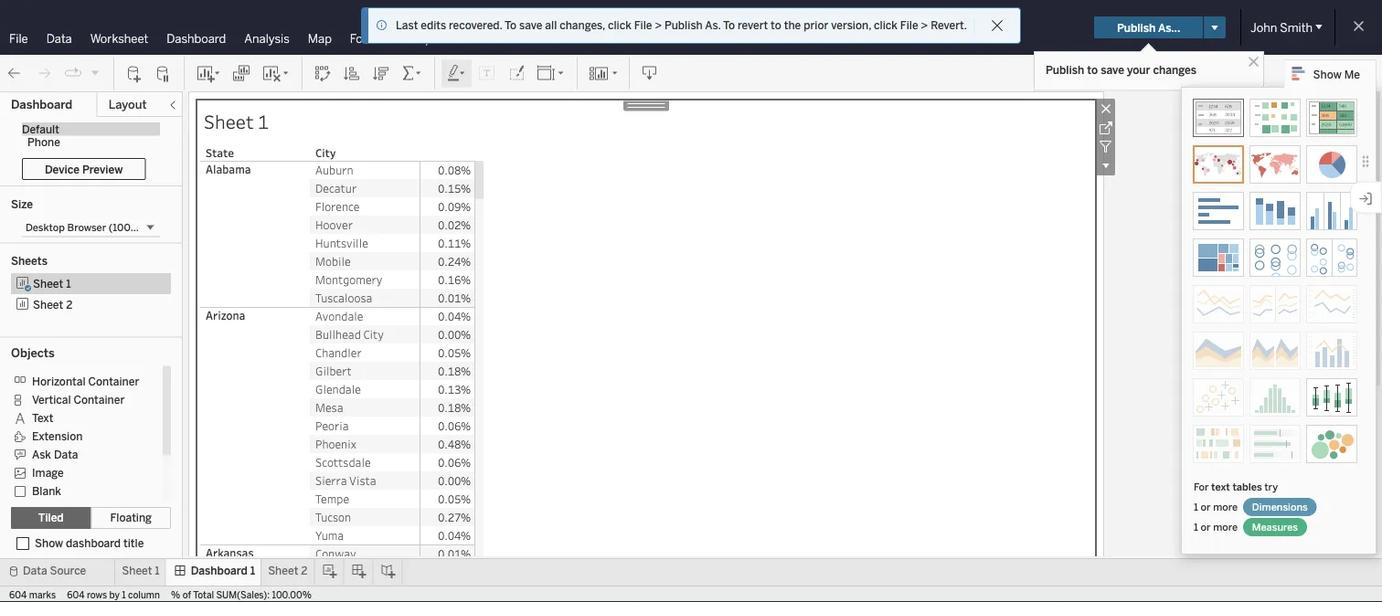 Task type: vqa. For each thing, say whether or not it's contained in the screenshot.
Schultz
no



Task type: describe. For each thing, give the bounding box(es) containing it.
data source
[[23, 565, 86, 578]]

1 or more for measures
[[1194, 521, 1240, 533]]

vertical container option
[[11, 390, 150, 408]]

%
[[171, 590, 180, 601]]

container for vertical container
[[74, 393, 125, 406]]

publish inside alert
[[665, 19, 703, 32]]

horizontal container
[[32, 375, 139, 388]]

tiled
[[38, 511, 64, 525]]

image
[[32, 466, 64, 479]]

your
[[1127, 63, 1151, 76]]

collapse image
[[167, 100, 178, 111]]

Tuscaloosa, City. Press Space to toggle selection. Press Escape to go back to the left margin. Use arrow keys to navigate headers text field
[[310, 289, 420, 307]]

2 horizontal spatial file
[[900, 19, 918, 32]]

default phone
[[22, 123, 60, 149]]

sum(sales):
[[216, 590, 270, 601]]

ask data
[[32, 448, 78, 461]]

x
[[140, 221, 145, 234]]

text option
[[11, 408, 150, 426]]

publish as... button
[[1094, 16, 1203, 38]]

2 vertical spatial dashboard
[[191, 565, 248, 578]]

use as filter image
[[1096, 137, 1115, 156]]

container for horizontal container
[[88, 375, 139, 388]]

Arizona, State. Press Space to toggle selection. Press Escape to go back to the left margin. Use arrow keys to navigate headers text field
[[200, 307, 310, 545]]

as...
[[1158, 21, 1180, 34]]

sort city ascending by % of total sales image
[[343, 64, 361, 83]]

publish for publish as...
[[1117, 21, 1156, 34]]

604 for 604 rows by 1 column
[[67, 590, 85, 601]]

format workbook image
[[507, 64, 526, 83]]

1 recommended image from the top
[[1193, 99, 1244, 137]]

device
[[45, 163, 80, 176]]

rows
[[87, 590, 107, 601]]

download image
[[641, 64, 659, 83]]

prior
[[804, 19, 829, 32]]

data inside ask data option
[[54, 448, 78, 461]]

recovered.
[[449, 19, 502, 32]]

2 to from the left
[[723, 19, 735, 32]]

vertical container
[[32, 393, 125, 406]]

1 horizontal spatial 2
[[301, 565, 308, 578]]

blank
[[32, 484, 61, 498]]

1 horizontal spatial save
[[1101, 63, 1124, 76]]

preview
[[82, 163, 123, 176]]

Phoenix, City. Press Space to toggle selection. Press Escape to go back to the left margin. Use arrow keys to navigate headers text field
[[310, 435, 420, 453]]

default
[[22, 123, 59, 136]]

device preview
[[45, 163, 123, 176]]

Tucson, City. Press Space to toggle selection. Press Escape to go back to the left margin. Use arrow keys to navigate headers text field
[[310, 508, 420, 527]]

Arkansas, State. Press Space to toggle selection. Press Escape to go back to the left margin. Use arrow keys to navigate headers text field
[[200, 545, 310, 602]]

show dashboard title
[[35, 537, 144, 550]]

last edits recovered. to save all changes, click file > publish as. to revert to the prior version, click file > revert. alert
[[396, 17, 967, 34]]

desktop
[[26, 221, 65, 234]]

show for show dashboard title
[[35, 537, 63, 550]]

show me button
[[1284, 59, 1377, 88]]

Florence, City. Press Space to toggle selection. Press Escape to go back to the left margin. Use arrow keys to navigate headers text field
[[310, 197, 420, 216]]

3 recommended image from the top
[[1193, 192, 1244, 230]]

Huntsville, City. Press Space to toggle selection. Press Escape to go back to the left margin. Use arrow keys to navigate headers text field
[[310, 234, 420, 252]]

objects list box
[[11, 366, 171, 518]]

public)
[[759, 19, 808, 36]]

1 vertical spatial dashboard
[[11, 97, 72, 112]]

1 click from the left
[[608, 19, 632, 32]]

publish to save your changes
[[1046, 63, 1197, 76]]

show me
[[1313, 67, 1360, 81]]

format
[[350, 31, 389, 46]]

try
[[1265, 481, 1278, 493]]

remove from dashboard image
[[1096, 99, 1115, 118]]

for
[[1194, 481, 1209, 493]]

workbook
[[622, 19, 692, 36]]

2 recommended image from the top
[[1193, 145, 1244, 184]]

sort city descending by % of total sales image
[[372, 64, 390, 83]]

clear sheet image
[[261, 64, 291, 83]]

1 or more for dimensions
[[1194, 501, 1240, 513]]

or for dimensions
[[1201, 501, 1211, 513]]

extension
[[32, 430, 83, 443]]

604 rows by 1 column
[[67, 590, 160, 601]]

go to sheet image
[[1096, 118, 1115, 137]]

dashboard 1
[[191, 565, 255, 578]]

data for data
[[46, 31, 72, 46]]

replay animation image
[[90, 67, 101, 78]]

horizontal
[[32, 375, 86, 388]]

worksheet
[[90, 31, 148, 46]]

Peoria, City. Press Space to toggle selection. Press Escape to go back to the left margin. Use arrow keys to navigate headers text field
[[310, 417, 420, 435]]

title
[[123, 537, 144, 550]]

ask data option
[[11, 445, 150, 463]]

Mobile, City. Press Space to toggle selection. Press Escape to go back to the left margin. Use arrow keys to navigate headers text field
[[310, 252, 420, 271]]

1 > from the left
[[655, 19, 662, 32]]

2 inside list box
[[66, 298, 73, 311]]

Chandler, City. Press Space to toggle selection. Press Escape to go back to the left margin. Use arrow keys to navigate headers text field
[[310, 344, 420, 362]]

1 to from the left
[[505, 19, 517, 32]]

version,
[[831, 19, 871, 32]]

more for measures
[[1213, 521, 1238, 533]]

100.00%
[[272, 590, 312, 601]]

changes,
[[560, 19, 605, 32]]

of
[[183, 590, 191, 601]]

publish for publish to save your changes
[[1046, 63, 1085, 76]]

1 horizontal spatial file
[[634, 19, 652, 32]]

me
[[1344, 67, 1360, 81]]

close image
[[1245, 53, 1263, 70]]

vertical
[[32, 393, 71, 406]]

new workbook (tableau public)
[[588, 19, 808, 36]]

desktop browser (1000 x 800)
[[26, 221, 171, 234]]

extension option
[[11, 426, 150, 445]]

device preview button
[[22, 158, 146, 180]]

duplicate image
[[232, 64, 250, 83]]

Auburn, City. Press Space to toggle selection. Press Escape to go back to the left margin. Use arrow keys to navigate headers text field
[[310, 161, 420, 179]]

john smith
[[1251, 20, 1313, 35]]

ask
[[32, 448, 51, 461]]

2 > from the left
[[921, 19, 928, 32]]

tables
[[1233, 481, 1262, 493]]

800)
[[147, 221, 171, 234]]

image option
[[11, 463, 150, 481]]

sheet inside 'application'
[[204, 109, 254, 134]]

new
[[588, 19, 619, 36]]

Alabama, State. Press Space to toggle selection. Press Escape to go back to the left margin. Use arrow keys to navigate headers text field
[[200, 161, 310, 307]]

all
[[545, 19, 557, 32]]

(tableau
[[696, 19, 756, 36]]

publish as...
[[1117, 21, 1180, 34]]

analysis
[[244, 31, 290, 46]]



Task type: locate. For each thing, give the bounding box(es) containing it.
2 or from the top
[[1201, 521, 1211, 533]]

(1000
[[109, 221, 137, 234]]

show down tiled
[[35, 537, 63, 550]]

% of total sum(sales): 100.00%
[[171, 590, 312, 601]]

layout
[[109, 97, 147, 112]]

by
[[109, 590, 120, 601]]

total
[[193, 590, 214, 601]]

0 vertical spatial sheet 1
[[204, 109, 269, 134]]

0 vertical spatial recommended image
[[1193, 99, 1244, 137]]

1 vertical spatial or
[[1201, 521, 1211, 533]]

1 more from the top
[[1213, 501, 1238, 513]]

more
[[1213, 501, 1238, 513], [1213, 521, 1238, 533]]

map
[[308, 31, 332, 46]]

0 vertical spatial sheet 2
[[33, 298, 73, 311]]

publish inside button
[[1117, 21, 1156, 34]]

1 horizontal spatial sheet 2
[[268, 565, 308, 578]]

show/hide cards image
[[589, 64, 618, 83]]

dashboard
[[66, 537, 121, 550]]

Glendale, City. Press Space to toggle selection. Press Escape to go back to the left margin. Use arrow keys to navigate headers text field
[[310, 380, 420, 399]]

show inside button
[[1313, 67, 1342, 81]]

dashboard up the 'new worksheet' icon
[[167, 31, 226, 46]]

new data source image
[[125, 64, 144, 83]]

list box
[[11, 273, 171, 331]]

1 horizontal spatial publish
[[1046, 63, 1085, 76]]

source
[[50, 565, 86, 578]]

save
[[519, 19, 542, 32], [1101, 63, 1124, 76]]

swap rows and columns image
[[314, 64, 332, 83]]

sheet 1
[[204, 109, 269, 134], [33, 277, 71, 290], [122, 565, 160, 578]]

changes
[[1153, 63, 1197, 76]]

0 horizontal spatial file
[[9, 31, 28, 46]]

redo image
[[35, 64, 53, 83]]

0 horizontal spatial 2
[[66, 298, 73, 311]]

show for show me
[[1313, 67, 1342, 81]]

dashboard up default
[[11, 97, 72, 112]]

totals image
[[401, 64, 423, 83]]

sheet 2
[[33, 298, 73, 311], [268, 565, 308, 578]]

1
[[258, 109, 269, 134], [66, 277, 71, 290], [1194, 501, 1198, 513], [1194, 521, 1198, 533], [155, 565, 160, 578], [250, 565, 255, 578], [122, 590, 126, 601]]

2 horizontal spatial publish
[[1117, 21, 1156, 34]]

file up 'undo' image
[[9, 31, 28, 46]]

container down horizontal container
[[74, 393, 125, 406]]

0 vertical spatial 2
[[66, 298, 73, 311]]

size
[[11, 197, 33, 211]]

show labels image
[[478, 64, 496, 83]]

Tempe, City. Press Space to toggle selection. Press Escape to go back to the left margin. Use arrow keys to navigate headers text field
[[310, 490, 420, 508]]

measures
[[1252, 521, 1298, 533]]

list box containing sheet 1
[[11, 273, 171, 331]]

1 vertical spatial container
[[74, 393, 125, 406]]

to
[[771, 19, 781, 32], [1087, 63, 1098, 76]]

to right the as.
[[723, 19, 735, 32]]

0 horizontal spatial sheet 2
[[33, 298, 73, 311]]

1 vertical spatial data
[[54, 448, 78, 461]]

smith
[[1280, 20, 1313, 35]]

1 vertical spatial more
[[1213, 521, 1238, 533]]

0 vertical spatial data
[[46, 31, 72, 46]]

0 horizontal spatial save
[[519, 19, 542, 32]]

604
[[9, 590, 27, 601], [67, 590, 85, 601]]

Avondale, City. Press Space to toggle selection. Press Escape to go back to the left margin. Use arrow keys to navigate headers text field
[[310, 307, 420, 325]]

1 1 or more from the top
[[1194, 501, 1240, 513]]

last edits recovered. to save all changes, click file > publish as. to revert to the prior version, click file > revert.
[[396, 19, 967, 32]]

sheet 2 inside list box
[[33, 298, 73, 311]]

save inside alert
[[519, 19, 542, 32]]

604 left the rows
[[67, 590, 85, 601]]

or for measures
[[1201, 521, 1211, 533]]

to right 'recovered.'
[[505, 19, 517, 32]]

sheet 1 down sheets
[[33, 277, 71, 290]]

1 horizontal spatial to
[[1087, 63, 1098, 76]]

1 vertical spatial 1 or more
[[1194, 521, 1240, 533]]

Scottsdale, City. Press Space to toggle selection. Press Escape to go back to the left margin. Use arrow keys to navigate headers text field
[[310, 453, 420, 472]]

revert
[[738, 19, 768, 32]]

604 left marks
[[9, 590, 27, 601]]

1 vertical spatial save
[[1101, 63, 1124, 76]]

Conway, City. Press Space to toggle selection. Press Escape to go back to the left margin. Use arrow keys to navigate headers text field
[[310, 545, 420, 563]]

sheet 2 up 100.00%
[[268, 565, 308, 578]]

more options image
[[1096, 156, 1115, 176]]

0 horizontal spatial >
[[655, 19, 662, 32]]

phone
[[27, 136, 60, 149]]

togglestate option group
[[11, 507, 171, 529]]

revert.
[[931, 19, 967, 32]]

2
[[66, 298, 73, 311], [301, 565, 308, 578]]

1 vertical spatial recommended image
[[1193, 145, 1244, 184]]

0 vertical spatial to
[[771, 19, 781, 32]]

file right new
[[634, 19, 652, 32]]

sheet 1 inside list box
[[33, 277, 71, 290]]

2 up 100.00%
[[301, 565, 308, 578]]

Decatur, City. Press Space to toggle selection. Press Escape to go back to the left margin. Use arrow keys to navigate headers text field
[[310, 179, 420, 197]]

1 horizontal spatial show
[[1313, 67, 1342, 81]]

0 horizontal spatial show
[[35, 537, 63, 550]]

0 vertical spatial container
[[88, 375, 139, 388]]

sheet 1 up column
[[122, 565, 160, 578]]

data down extension
[[54, 448, 78, 461]]

undo image
[[5, 64, 24, 83]]

2 up horizontal container option on the bottom of the page
[[66, 298, 73, 311]]

or
[[1201, 501, 1211, 513], [1201, 521, 1211, 533]]

to up remove from dashboard icon
[[1087, 63, 1098, 76]]

0 horizontal spatial 604
[[9, 590, 27, 601]]

0 vertical spatial 1 or more
[[1194, 501, 1240, 513]]

1 horizontal spatial sheet 1
[[122, 565, 160, 578]]

the
[[784, 19, 801, 32]]

1 vertical spatial to
[[1087, 63, 1098, 76]]

0 vertical spatial or
[[1201, 501, 1211, 513]]

column
[[128, 590, 160, 601]]

> left revert.
[[921, 19, 928, 32]]

2 click from the left
[[874, 19, 898, 32]]

marks
[[29, 590, 56, 601]]

2 horizontal spatial sheet 1
[[204, 109, 269, 134]]

john
[[1251, 20, 1277, 35]]

browser
[[67, 221, 106, 234]]

file left revert.
[[900, 19, 918, 32]]

highlight image
[[446, 64, 467, 83]]

container up vertical container option
[[88, 375, 139, 388]]

publish left your
[[1046, 63, 1085, 76]]

Yuma, City. Press Space to toggle selection. Press Escape to go back to the left margin. Use arrow keys to navigate headers text field
[[310, 527, 420, 545]]

0 horizontal spatial to
[[771, 19, 781, 32]]

0 horizontal spatial publish
[[665, 19, 703, 32]]

replay animation image
[[64, 64, 82, 83]]

0 vertical spatial more
[[1213, 501, 1238, 513]]

last
[[396, 19, 418, 32]]

sheet 2 down sheets
[[33, 298, 73, 311]]

>
[[655, 19, 662, 32], [921, 19, 928, 32]]

0 horizontal spatial click
[[608, 19, 632, 32]]

info image
[[376, 19, 388, 32]]

2 more from the top
[[1213, 521, 1238, 533]]

2 604 from the left
[[67, 590, 85, 601]]

dashboard up total
[[191, 565, 248, 578]]

Gilbert, City. Press Space to toggle selection. Press Escape to go back to the left margin. Use arrow keys to navigate headers text field
[[310, 362, 420, 380]]

1 inside sheet 1 'application'
[[258, 109, 269, 134]]

604 marks
[[9, 590, 56, 601]]

1 vertical spatial sheet 2
[[268, 565, 308, 578]]

blank option
[[11, 481, 150, 500]]

option
[[11, 500, 150, 518]]

Bullhead City, City. Press Space to toggle selection. Press Escape to go back to the left margin. Use arrow keys to navigate headers text field
[[310, 325, 420, 344]]

0 vertical spatial save
[[519, 19, 542, 32]]

show left 'me' at the right top of the page
[[1313, 67, 1342, 81]]

publish left the as.
[[665, 19, 703, 32]]

1 horizontal spatial >
[[921, 19, 928, 32]]

604 for 604 marks
[[9, 590, 27, 601]]

click
[[608, 19, 632, 32], [874, 19, 898, 32]]

new worksheet image
[[196, 64, 221, 83]]

help
[[407, 31, 432, 46]]

2 vertical spatial recommended image
[[1193, 192, 1244, 230]]

sheets
[[11, 255, 47, 268]]

1 vertical spatial sheet 1
[[33, 277, 71, 290]]

1 vertical spatial 2
[[301, 565, 308, 578]]

save left your
[[1101, 63, 1124, 76]]

click right version,
[[874, 19, 898, 32]]

0 horizontal spatial sheet 1
[[33, 277, 71, 290]]

1 or more
[[1194, 501, 1240, 513], [1194, 521, 1240, 533]]

dashboard
[[167, 31, 226, 46], [11, 97, 72, 112], [191, 565, 248, 578]]

2 vertical spatial sheet 1
[[122, 565, 160, 578]]

pause auto updates image
[[155, 64, 173, 83]]

sheet 1 down duplicate icon
[[204, 109, 269, 134]]

for text tables try
[[1194, 481, 1278, 493]]

to left the
[[771, 19, 781, 32]]

data for data source
[[23, 565, 47, 578]]

2 1 or more from the top
[[1194, 521, 1240, 533]]

sheet 1 application
[[183, 91, 1380, 602]]

as.
[[705, 19, 721, 32]]

publish left as...
[[1117, 21, 1156, 34]]

1 horizontal spatial click
[[874, 19, 898, 32]]

objects
[[11, 346, 55, 361]]

> up download image
[[655, 19, 662, 32]]

edits
[[421, 19, 446, 32]]

data up 604 marks
[[23, 565, 47, 578]]

1 or from the top
[[1201, 501, 1211, 513]]

1 vertical spatial show
[[35, 537, 63, 550]]

1 604 from the left
[[9, 590, 27, 601]]

more for dimensions
[[1213, 501, 1238, 513]]

text
[[1211, 481, 1230, 493]]

Sierra Vista, City. Press Space to toggle selection. Press Escape to go back to the left margin. Use arrow keys to navigate headers text field
[[310, 472, 420, 490]]

Mesa, City. Press Space to toggle selection. Press Escape to go back to the left margin. Use arrow keys to navigate headers text field
[[310, 399, 420, 417]]

text
[[32, 411, 53, 424]]

1 horizontal spatial to
[[723, 19, 735, 32]]

publish
[[665, 19, 703, 32], [1117, 21, 1156, 34], [1046, 63, 1085, 76]]

fit image
[[537, 64, 566, 83]]

to inside alert
[[771, 19, 781, 32]]

1 horizontal spatial 604
[[67, 590, 85, 601]]

to
[[505, 19, 517, 32], [723, 19, 735, 32]]

sheet
[[204, 109, 254, 134], [33, 277, 63, 290], [33, 298, 63, 311], [122, 565, 152, 578], [268, 565, 298, 578]]

show
[[1313, 67, 1342, 81], [35, 537, 63, 550]]

0 vertical spatial show
[[1313, 67, 1342, 81]]

dimensions
[[1252, 501, 1308, 513]]

floating
[[110, 511, 152, 525]]

marks. press enter to open the view data window.. use arrow keys to navigate data visualization elements. image
[[420, 161, 475, 602]]

data up replay animation icon
[[46, 31, 72, 46]]

sheet 1 inside 'application'
[[204, 109, 269, 134]]

2 vertical spatial data
[[23, 565, 47, 578]]

0 vertical spatial dashboard
[[167, 31, 226, 46]]

recommended image
[[1193, 99, 1244, 137], [1193, 145, 1244, 184], [1193, 192, 1244, 230]]

click right changes,
[[608, 19, 632, 32]]

horizontal container option
[[11, 372, 150, 390]]

Montgomery, City. Press Space to toggle selection. Press Escape to go back to the left margin. Use arrow keys to navigate headers text field
[[310, 271, 420, 289]]

0 horizontal spatial to
[[505, 19, 517, 32]]

save left all
[[519, 19, 542, 32]]

Hoover, City. Press Space to toggle selection. Press Escape to go back to the left margin. Use arrow keys to navigate headers text field
[[310, 216, 420, 234]]



